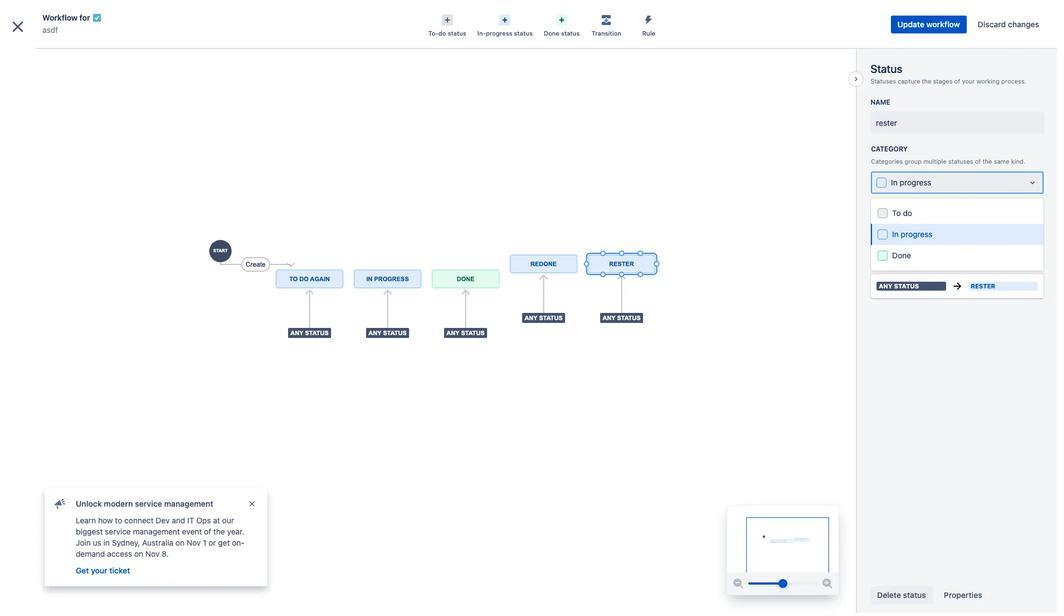 Task type: vqa. For each thing, say whether or not it's contained in the screenshot.
after in 'Assign an issue Automatically assign an issue to someone after moving the issue using a particular transition.'
no



Task type: locate. For each thing, give the bounding box(es) containing it.
1 vertical spatial in
[[103, 539, 110, 548]]

in progress
[[892, 178, 932, 187], [893, 230, 933, 239]]

1 vertical spatial management
[[133, 527, 180, 537]]

0 vertical spatial in
[[933, 246, 940, 255]]

us
[[93, 539, 101, 548]]

Zoom level range field
[[749, 573, 818, 595]]

done
[[544, 30, 560, 37], [893, 251, 912, 260]]

to down represent
[[981, 246, 988, 255]]

2 horizontal spatial your
[[977, 231, 990, 239]]

kind.
[[1012, 158, 1026, 165]]

status left "done status"
[[514, 30, 533, 37]]

status right to-
[[448, 30, 467, 37]]

1 horizontal spatial on
[[176, 539, 185, 548]]

to
[[907, 231, 913, 239], [981, 246, 988, 255], [1012, 246, 1019, 255], [115, 516, 122, 526]]

1 horizontal spatial the
[[922, 78, 932, 85]]

learn more button
[[49, 589, 85, 598]]

move inside transitions transitions connect statuses. they represent actions people take to move issues through your workflow.
[[915, 231, 931, 239]]

do inside popup button
[[439, 30, 446, 37]]

status inside allow issues in any status to move to this one
[[957, 246, 979, 255]]

1 vertical spatial of
[[976, 158, 982, 165]]

of inside category categories group multiple statuses of the same kind.
[[976, 158, 982, 165]]

get your ticket
[[76, 566, 130, 576]]

0 horizontal spatial your
[[91, 566, 107, 576]]

actions
[[1005, 220, 1027, 227]]

status left 'transition'
[[561, 30, 580, 37]]

in right us
[[103, 539, 110, 548]]

0 vertical spatial your
[[963, 78, 975, 85]]

0 horizontal spatial rester
[[877, 118, 898, 128]]

management up australia at the bottom
[[133, 527, 180, 537]]

workflow for
[[42, 13, 90, 22]]

2 vertical spatial progress
[[901, 230, 933, 239]]

move down workflow.
[[990, 246, 1010, 255]]

2 vertical spatial in
[[35, 574, 41, 583]]

1 vertical spatial connect
[[124, 516, 154, 526]]

connect inside transitions transitions connect statuses. they represent actions people take to move issues through your workflow.
[[905, 220, 929, 227]]

service up sydney,
[[105, 527, 131, 537]]

1 horizontal spatial connect
[[905, 220, 929, 227]]

to-do status
[[429, 30, 467, 37]]

in inside allow issues in any status to move to this one
[[933, 246, 940, 255]]

in progress up the allow
[[893, 230, 933, 239]]

2 vertical spatial of
[[204, 527, 211, 537]]

service
[[135, 500, 162, 509], [105, 527, 131, 537]]

done status button
[[539, 11, 586, 38]]

0 vertical spatial transitions
[[872, 207, 918, 216]]

group
[[4, 206, 129, 266], [4, 206, 129, 236], [4, 236, 129, 266]]

1 horizontal spatial do
[[903, 209, 913, 218]]

asdf down 'workflow'
[[42, 25, 58, 35]]

demand
[[76, 550, 105, 559]]

2 transitions from the top
[[872, 220, 904, 227]]

nov
[[187, 539, 201, 548], [145, 550, 160, 559]]

of up 1
[[204, 527, 211, 537]]

progress right 'to-do status'
[[486, 30, 513, 37]]

through
[[953, 231, 976, 239]]

status
[[448, 30, 467, 37], [514, 30, 533, 37], [561, 30, 580, 37], [957, 246, 979, 255], [904, 591, 927, 600]]

in right people
[[893, 230, 899, 239]]

learn inside button
[[49, 589, 67, 598]]

primary element
[[7, 0, 846, 31]]

0 vertical spatial asdf
[[42, 25, 58, 35]]

learn inside learn how to connect dev and it ops at our biggest service management event of the year. join us in sydney, australia on nov 1 or get on- demand access on nov 8.
[[76, 516, 96, 526]]

get your ticket button
[[75, 565, 131, 578]]

management
[[164, 500, 213, 509], [133, 527, 180, 537]]

1 vertical spatial in
[[893, 230, 899, 239]]

and
[[172, 516, 185, 526]]

stages
[[934, 78, 953, 85]]

to right take on the top right of the page
[[907, 231, 913, 239]]

1 horizontal spatial move
[[990, 246, 1010, 255]]

status right any
[[895, 283, 919, 290]]

your inside status statuses capture the stages of your working process.
[[963, 78, 975, 85]]

1 vertical spatial move
[[990, 246, 1010, 255]]

issues right the allow
[[909, 246, 931, 255]]

same
[[994, 158, 1010, 165]]

1 horizontal spatial your
[[963, 78, 975, 85]]

the left stages
[[922, 78, 932, 85]]

open image
[[1027, 176, 1040, 190]]

the down at
[[213, 527, 225, 537]]

your inside transitions transitions connect statuses. they represent actions people take to move issues through your workflow.
[[977, 231, 990, 239]]

1 transitions from the top
[[872, 207, 918, 216]]

asdf
[[42, 25, 58, 35], [33, 49, 50, 58]]

0 vertical spatial service
[[135, 500, 162, 509]]

0 vertical spatial do
[[439, 30, 446, 37]]

to left this
[[1012, 246, 1019, 255]]

of right stages
[[955, 78, 961, 85]]

0 horizontal spatial of
[[204, 527, 211, 537]]

learn
[[76, 516, 96, 526], [49, 589, 67, 598]]

a
[[43, 574, 46, 583]]

workflow
[[42, 13, 78, 22]]

1 horizontal spatial of
[[955, 78, 961, 85]]

progress down to do
[[901, 230, 933, 239]]

status inside in-progress status popup button
[[514, 30, 533, 37]]

1 horizontal spatial rester
[[971, 283, 996, 290]]

they
[[959, 220, 974, 227]]

service up dev
[[135, 500, 162, 509]]

1 horizontal spatial in
[[103, 539, 110, 548]]

status down through
[[957, 246, 979, 255]]

do left in-
[[439, 30, 446, 37]]

1 vertical spatial transitions
[[872, 220, 904, 227]]

transitions up take on the top right of the page
[[872, 207, 918, 216]]

1 vertical spatial in progress
[[893, 230, 933, 239]]

in-progress status button
[[472, 11, 539, 38]]

done inside popup button
[[544, 30, 560, 37]]

asdf down the asdf "link"
[[33, 49, 50, 58]]

1 vertical spatial do
[[903, 209, 913, 218]]

done right in-progress status
[[544, 30, 560, 37]]

your down represent
[[977, 231, 990, 239]]

get
[[76, 566, 89, 576]]

0 vertical spatial move
[[915, 231, 931, 239]]

0 vertical spatial progress
[[486, 30, 513, 37]]

unlock modern service management
[[76, 500, 213, 509]]

0 horizontal spatial nov
[[145, 550, 160, 559]]

of inside learn how to connect dev and it ops at our biggest service management event of the year. join us in sydney, australia on nov 1 or get on- demand access on nov 8.
[[204, 527, 211, 537]]

1 vertical spatial nov
[[145, 550, 160, 559]]

0 vertical spatial on
[[176, 539, 185, 548]]

0 vertical spatial in
[[892, 178, 898, 187]]

0 horizontal spatial do
[[439, 30, 446, 37]]

biggest
[[76, 527, 103, 537]]

in left "a" at the left bottom
[[35, 574, 41, 583]]

0 horizontal spatial in
[[35, 574, 41, 583]]

move right take on the top right of the page
[[915, 231, 931, 239]]

update
[[898, 20, 925, 29]]

learn down team-
[[49, 589, 67, 598]]

2 horizontal spatial of
[[976, 158, 982, 165]]

rester down allow issues in any status to move to this one at the right top
[[971, 283, 996, 290]]

access
[[107, 550, 132, 559]]

0 vertical spatial the
[[922, 78, 932, 85]]

to
[[893, 209, 901, 218]]

learn up biggest at the bottom left
[[76, 516, 96, 526]]

comment image
[[54, 498, 67, 511]]

0 vertical spatial of
[[955, 78, 961, 85]]

statuses
[[949, 158, 974, 165]]

1 horizontal spatial service
[[135, 500, 162, 509]]

for
[[80, 13, 90, 22]]

in-progress status
[[478, 30, 533, 37]]

0 vertical spatial in progress
[[892, 178, 932, 187]]

in inside learn how to connect dev and it ops at our biggest service management event of the year. join us in sydney, australia on nov 1 or get on- demand access on nov 8.
[[103, 539, 110, 548]]

1 vertical spatial done
[[893, 251, 912, 260]]

status inside the to-do status popup button
[[448, 30, 467, 37]]

to right how
[[115, 516, 122, 526]]

1 vertical spatial progress
[[900, 178, 932, 187]]

connect down to do
[[905, 220, 929, 227]]

the left same
[[983, 158, 993, 165]]

to inside transitions transitions connect statuses. they represent actions people take to move issues through your workflow.
[[907, 231, 913, 239]]

of right the statuses
[[976, 158, 982, 165]]

2 vertical spatial the
[[213, 527, 225, 537]]

of inside status statuses capture the stages of your working process.
[[955, 78, 961, 85]]

you're in the workflow viewfinder, use the arrow keys to move it element
[[728, 506, 839, 573]]

0 horizontal spatial on
[[134, 550, 143, 559]]

the
[[922, 78, 932, 85], [983, 158, 993, 165], [213, 527, 225, 537]]

0 horizontal spatial move
[[915, 231, 931, 239]]

transitions
[[872, 207, 918, 216], [872, 220, 904, 227]]

to-do status button
[[423, 11, 472, 38]]

do
[[439, 30, 446, 37], [903, 209, 913, 218]]

0 horizontal spatial done
[[544, 30, 560, 37]]

on
[[176, 539, 185, 548], [134, 550, 143, 559]]

status right "delete"
[[904, 591, 927, 600]]

nov down australia at the bottom
[[145, 550, 160, 559]]

on down sydney,
[[134, 550, 143, 559]]

move
[[915, 231, 931, 239], [990, 246, 1010, 255]]

your right 'get'
[[91, 566, 107, 576]]

in left any
[[933, 246, 940, 255]]

transitions up people
[[872, 220, 904, 227]]

statuses
[[871, 78, 897, 85]]

1 vertical spatial your
[[977, 231, 990, 239]]

rester down name
[[877, 118, 898, 128]]

2 horizontal spatial the
[[983, 158, 993, 165]]

nov left 1
[[187, 539, 201, 548]]

banner
[[0, 0, 1058, 31]]

do for to
[[903, 209, 913, 218]]

0 horizontal spatial service
[[105, 527, 131, 537]]

workflow
[[927, 20, 961, 29]]

name
[[871, 98, 891, 106]]

progress
[[486, 30, 513, 37], [900, 178, 932, 187], [901, 230, 933, 239]]

status up statuses
[[871, 62, 903, 75]]

discard changes
[[978, 20, 1040, 29]]

jira software image
[[29, 9, 104, 22], [29, 9, 104, 22]]

0 horizontal spatial issues
[[909, 246, 931, 255]]

1 vertical spatial issues
[[909, 246, 931, 255]]

0 horizontal spatial learn
[[49, 589, 67, 598]]

any
[[942, 246, 954, 255]]

more
[[69, 589, 85, 598]]

project
[[98, 574, 120, 583]]

your left working
[[963, 78, 975, 85]]

1 horizontal spatial nov
[[187, 539, 201, 548]]

1 horizontal spatial learn
[[76, 516, 96, 526]]

you're in a team-managed project
[[13, 574, 120, 583]]

year.
[[227, 527, 244, 537]]

dismiss image
[[248, 500, 256, 509]]

issues down statuses. on the top right of the page
[[933, 231, 951, 239]]

discard
[[978, 20, 1007, 29]]

rester
[[877, 118, 898, 128], [971, 283, 996, 290]]

delete
[[878, 591, 902, 600]]

on down event
[[176, 539, 185, 548]]

move inside allow issues in any status to move to this one
[[990, 246, 1010, 255]]

status inside the done status popup button
[[561, 30, 580, 37]]

status
[[871, 62, 903, 75], [895, 283, 919, 290]]

0 vertical spatial learn
[[76, 516, 96, 526]]

to do
[[893, 209, 913, 218]]

done down take on the top right of the page
[[893, 251, 912, 260]]

0 vertical spatial status
[[871, 62, 903, 75]]

do right 'to'
[[903, 209, 913, 218]]

in
[[933, 246, 940, 255], [103, 539, 110, 548], [35, 574, 41, 583]]

1 vertical spatial learn
[[49, 589, 67, 598]]

1 vertical spatial service
[[105, 527, 131, 537]]

0 vertical spatial issues
[[933, 231, 951, 239]]

of
[[955, 78, 961, 85], [976, 158, 982, 165], [204, 527, 211, 537]]

delete status
[[878, 591, 927, 600]]

in progress down the group
[[892, 178, 932, 187]]

0 vertical spatial done
[[544, 30, 560, 37]]

issues inside allow issues in any status to move to this one
[[909, 246, 931, 255]]

1 horizontal spatial issues
[[933, 231, 951, 239]]

your
[[963, 78, 975, 85], [977, 231, 990, 239], [91, 566, 107, 576]]

1 vertical spatial the
[[983, 158, 993, 165]]

in down categories
[[892, 178, 898, 187]]

management up the it
[[164, 500, 213, 509]]

0 horizontal spatial the
[[213, 527, 225, 537]]

0 vertical spatial management
[[164, 500, 213, 509]]

sydney,
[[112, 539, 140, 548]]

0 horizontal spatial connect
[[124, 516, 154, 526]]

0 vertical spatial connect
[[905, 220, 929, 227]]

1 horizontal spatial done
[[893, 251, 912, 260]]

connect down unlock modern service management
[[124, 516, 154, 526]]

2 vertical spatial your
[[91, 566, 107, 576]]

8.
[[162, 550, 169, 559]]

2 horizontal spatial in
[[933, 246, 940, 255]]

progress down the group
[[900, 178, 932, 187]]



Task type: describe. For each thing, give the bounding box(es) containing it.
how
[[98, 516, 113, 526]]

learn for learn more
[[49, 589, 67, 598]]

issues inside transitions transitions connect statuses. they represent actions people take to move issues through your workflow.
[[933, 231, 951, 239]]

asdf link
[[42, 23, 58, 37]]

to inside learn how to connect dev and it ops at our biggest service management event of the year. join us in sydney, australia on nov 1 or get on- demand access on nov 8.
[[115, 516, 122, 526]]

people
[[872, 231, 891, 239]]

this
[[1021, 246, 1034, 255]]

modern
[[104, 500, 133, 509]]

working
[[977, 78, 1000, 85]]

ticket
[[109, 566, 130, 576]]

of for category
[[976, 158, 982, 165]]

status inside status statuses capture the stages of your working process.
[[871, 62, 903, 75]]

process.
[[1002, 78, 1027, 85]]

your inside button
[[91, 566, 107, 576]]

transition button
[[586, 11, 628, 38]]

0 vertical spatial nov
[[187, 539, 201, 548]]

1 vertical spatial status
[[895, 283, 919, 290]]

status dialog
[[0, 0, 1058, 614]]

allow
[[887, 246, 906, 255]]

the inside status statuses capture the stages of your working process.
[[922, 78, 932, 85]]

zoom out image
[[732, 578, 746, 591]]

learn for learn how to connect dev and it ops at our biggest service management event of the year. join us in sydney, australia on nov 1 or get on- demand access on nov 8.
[[76, 516, 96, 526]]

represent
[[975, 220, 1003, 227]]

close workflow editor image
[[9, 18, 27, 36]]

capture
[[898, 78, 921, 85]]

or
[[209, 539, 216, 548]]

workflow.
[[992, 231, 1020, 239]]

transition
[[592, 30, 622, 37]]

update workflow
[[898, 20, 961, 29]]

transitions transitions connect statuses. they represent actions people take to move issues through your workflow.
[[872, 207, 1027, 239]]

at
[[213, 516, 220, 526]]

discard changes button
[[972, 16, 1047, 33]]

statuses.
[[931, 220, 957, 227]]

unlock
[[76, 500, 102, 509]]

status inside delete status button
[[904, 591, 927, 600]]

1 vertical spatial rester
[[971, 283, 996, 290]]

of for status
[[955, 78, 961, 85]]

team-
[[48, 574, 67, 583]]

australia
[[142, 539, 173, 548]]

category categories group multiple statuses of the same kind.
[[872, 145, 1026, 165]]

rule button
[[628, 11, 670, 38]]

you're
[[13, 574, 33, 583]]

done for done
[[893, 251, 912, 260]]

any
[[879, 283, 893, 290]]

done for done status
[[544, 30, 560, 37]]

connect inside learn how to connect dev and it ops at our biggest service management event of the year. join us in sydney, australia on nov 1 or get on- demand access on nov 8.
[[124, 516, 154, 526]]

dev
[[156, 516, 170, 526]]

0 vertical spatial rester
[[877, 118, 898, 128]]

learn how to connect dev and it ops at our biggest service management event of the year. join us in sydney, australia on nov 1 or get on- demand access on nov 8.
[[76, 516, 245, 559]]

learn more
[[49, 589, 85, 598]]

it
[[187, 516, 194, 526]]

the inside category categories group multiple statuses of the same kind.
[[983, 158, 993, 165]]

status statuses capture the stages of your working process.
[[871, 62, 1027, 85]]

any status
[[879, 283, 919, 290]]

service inside learn how to connect dev and it ops at our biggest service management event of the year. join us in sydney, australia on nov 1 or get on- demand access on nov 8.
[[105, 527, 131, 537]]

multiple
[[924, 158, 947, 165]]

progress inside popup button
[[486, 30, 513, 37]]

do for to-
[[439, 30, 446, 37]]

to-
[[429, 30, 439, 37]]

on-
[[232, 539, 245, 548]]

zoom in image
[[821, 578, 835, 591]]

done status
[[544, 30, 580, 37]]

the inside learn how to connect dev and it ops at our biggest service management event of the year. join us in sydney, australia on nov 1 or get on- demand access on nov 8.
[[213, 527, 225, 537]]

get
[[218, 539, 230, 548]]

changes
[[1009, 20, 1040, 29]]

our
[[222, 516, 234, 526]]

properties
[[944, 591, 983, 600]]

group
[[905, 158, 922, 165]]

take
[[893, 231, 906, 239]]

1 vertical spatial asdf
[[33, 49, 50, 58]]

managed
[[67, 574, 96, 583]]

in-
[[478, 30, 486, 37]]

ops
[[196, 516, 211, 526]]

delete status button
[[871, 587, 933, 605]]

1
[[203, 539, 207, 548]]

category
[[872, 145, 908, 153]]

allow issues in any status to move to this one
[[887, 246, 1034, 267]]

one
[[887, 257, 901, 267]]

join
[[76, 539, 91, 548]]

asdf inside status dialog
[[42, 25, 58, 35]]

event
[[182, 527, 202, 537]]

management inside learn how to connect dev and it ops at our biggest service management event of the year. join us in sydney, australia on nov 1 or get on- demand access on nov 8.
[[133, 527, 180, 537]]

1 vertical spatial on
[[134, 550, 143, 559]]

categories
[[872, 158, 903, 165]]

update workflow button
[[891, 16, 967, 33]]

properties button
[[938, 587, 989, 605]]

Search field
[[846, 6, 957, 24]]

rule
[[643, 30, 656, 37]]



